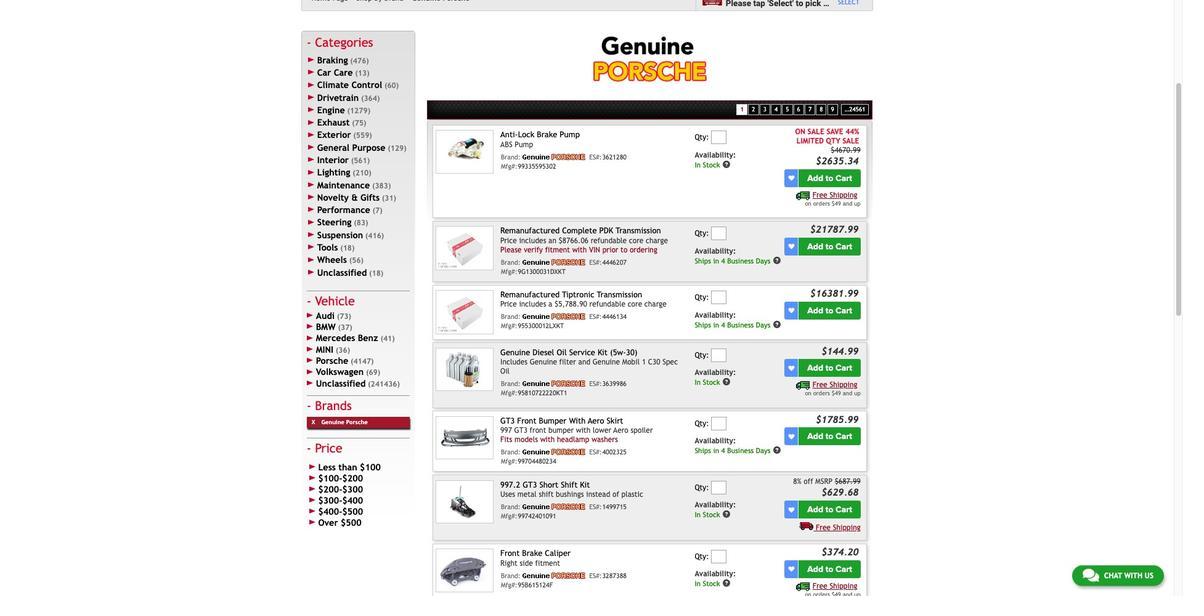 Task type: locate. For each thing, give the bounding box(es) containing it.
1 vertical spatial (18)
[[369, 269, 384, 278]]

7 genuine porsche - corporate logo image from the top
[[523, 573, 586, 579]]

remanufactured inside remanufactured complete pdk transmission price includes an $8766.06 refundable core charge please verify fitment with vin prior to ordering
[[500, 226, 560, 236]]

1 vertical spatial $500
[[341, 518, 362, 528]]

free shipping for the top free shipping icon
[[816, 524, 861, 532]]

2 availability: ships in 4 business days from the top
[[695, 311, 771, 329]]

1 left "c30"
[[642, 358, 646, 367]]

qty: for $21787.99
[[695, 229, 709, 238]]

fitment inside remanufactured complete pdk transmission price includes an $8766.06 refundable core charge please verify fitment with vin prior to ordering
[[545, 246, 570, 254]]

6
[[797, 106, 800, 112]]

1 horizontal spatial kit
[[598, 348, 608, 357]]

7 brand: from the top
[[501, 572, 521, 580]]

kit left (5w-
[[598, 348, 608, 357]]

on
[[795, 128, 805, 136]]

es#: inside es#: 4446207 mfg#: 9g1300031dxkt
[[589, 259, 602, 266]]

2 business from the top
[[727, 321, 754, 329]]

add to cart down "$374.20"
[[807, 564, 852, 575]]

1 inside genuine diesel oil service kit (5w-30) includes genuine filter and genuine mobil 1 c30 spec oil
[[642, 358, 646, 367]]

in for $374.20
[[695, 580, 701, 588]]

anti-
[[500, 130, 518, 139]]

es#3287388 - 95b615124f - front brake caliper - right side fitment - genuine porsche - porsche image
[[436, 549, 494, 593]]

spec
[[663, 358, 678, 367]]

0 vertical spatial transmission
[[616, 226, 661, 236]]

add to cart for $16381.99
[[807, 305, 852, 316]]

brand: for $21787.99
[[501, 259, 521, 266]]

6 add from the top
[[807, 505, 823, 515]]

1 vertical spatial unclassified
[[316, 378, 366, 389]]

es#: inside es#: 4002325 mfg#: 99704480234
[[589, 449, 602, 456]]

1 ships from the top
[[695, 257, 711, 265]]

5 availability: from the top
[[695, 437, 736, 446]]

mfg#: for $374.20
[[501, 582, 517, 589]]

front
[[530, 426, 546, 435]]

2 add to wish list image from the top
[[788, 244, 795, 250]]

0 vertical spatial price
[[500, 236, 517, 245]]

1 vertical spatial price
[[500, 300, 517, 309]]

4 availability: in stock from the top
[[695, 570, 736, 588]]

mfg#: inside es#: 4446207 mfg#: 9g1300031dxkt
[[501, 268, 517, 275]]

3 availability: ships in 4 business days from the top
[[695, 437, 771, 455]]

oil up filter
[[557, 348, 567, 357]]

5 add to cart from the top
[[807, 432, 852, 442]]

2 on from the top
[[805, 390, 812, 397]]

kit right shift
[[580, 480, 590, 490]]

add to cart for $1785.99
[[807, 432, 852, 442]]

mfg#: inside es#: 3287388 mfg#: 95b615124f
[[501, 582, 517, 589]]

2 orders from the top
[[813, 390, 830, 397]]

charge up ordering
[[646, 236, 668, 245]]

business for $16381.99
[[727, 321, 754, 329]]

transmission inside 'remanufactured tiptronic transmission price includes a $5,788.90 refundable core charge'
[[597, 290, 642, 300]]

mfg#: down fits
[[501, 458, 517, 465]]

1 link
[[737, 104, 748, 115]]

1 remanufactured from the top
[[500, 226, 560, 236]]

genuine diesel oil service kit (5w-30) link
[[500, 348, 638, 357]]

add to cart button down "$374.20"
[[799, 561, 861, 579]]

availability: in stock
[[695, 151, 736, 169], [695, 369, 736, 387], [695, 501, 736, 519], [695, 570, 736, 588]]

mfg#: for $1785.99
[[501, 458, 517, 465]]

1 vertical spatial free shipping on orders $49 and up
[[805, 381, 861, 397]]

includes inside 'remanufactured tiptronic transmission price includes a $5,788.90 refundable core charge'
[[519, 300, 546, 309]]

1 free shipping image from the top
[[796, 191, 810, 200]]

cart for $16381.99
[[836, 305, 852, 316]]

(210)
[[353, 169, 371, 178]]

metal
[[517, 490, 537, 499]]

add down $1785.99
[[807, 432, 823, 442]]

add to cart button down $21787.99
[[799, 238, 861, 256]]

1 vertical spatial 1
[[642, 358, 646, 367]]

4 cart from the top
[[836, 363, 852, 374]]

es#: for $1785.99
[[589, 449, 602, 456]]

0 vertical spatial days
[[756, 257, 771, 265]]

add to wish list image for $144.99
[[788, 365, 795, 371]]

with down with
[[576, 426, 591, 435]]

7 add to cart from the top
[[807, 564, 852, 575]]

7 add to cart button from the top
[[799, 561, 861, 579]]

1 vertical spatial business
[[727, 321, 754, 329]]

add to cart down $21787.99
[[807, 241, 852, 252]]

1 vertical spatial days
[[756, 321, 771, 329]]

…24561 link
[[841, 104, 869, 115]]

1 vertical spatial in
[[713, 321, 719, 329]]

0 vertical spatial 1
[[740, 106, 744, 112]]

5 es#: from the top
[[589, 449, 602, 456]]

2 link
[[748, 104, 759, 115]]

pump up es#: 3621280 mfg#: 99335595302
[[560, 130, 580, 139]]

includes up verify
[[519, 236, 546, 245]]

mfg#: down please
[[501, 268, 517, 275]]

$49 up $1785.99
[[832, 390, 841, 397]]

7 mfg#: from the top
[[501, 582, 517, 589]]

cart for $21787.99
[[836, 241, 852, 252]]

remanufactured for $16381.99
[[500, 290, 560, 300]]

add to wish list image for $21787.99
[[788, 244, 795, 250]]

0 vertical spatial business
[[727, 257, 754, 265]]

1 add to wish list image from the top
[[788, 365, 795, 371]]

add
[[807, 173, 823, 183], [807, 241, 823, 252], [807, 305, 823, 316], [807, 363, 823, 374], [807, 432, 823, 442], [807, 505, 823, 515], [807, 564, 823, 575]]

0 vertical spatial ships
[[695, 257, 711, 265]]

6 genuine porsche - corporate logo image from the top
[[523, 504, 586, 510]]

1 horizontal spatial oil
[[557, 348, 567, 357]]

2 in from the top
[[695, 378, 701, 387]]

to down $1785.99
[[826, 432, 833, 442]]

2
[[752, 106, 755, 112]]

brake right lock
[[537, 130, 557, 139]]

1 left 2
[[740, 106, 744, 112]]

control
[[352, 80, 382, 90]]

1 question sign image from the top
[[722, 160, 731, 169]]

free shipping image
[[800, 522, 814, 531], [796, 583, 810, 592]]

add for $21787.99
[[807, 241, 823, 252]]

2 vertical spatial days
[[756, 447, 771, 455]]

question sign image for $1785.99
[[773, 446, 782, 455]]

question sign image for $16381.99
[[773, 320, 782, 329]]

es#: inside es#: 3287388 mfg#: 95b615124f
[[589, 572, 602, 580]]

to
[[826, 173, 833, 183], [826, 241, 833, 252], [621, 246, 628, 254], [826, 305, 833, 316], [826, 363, 833, 374], [826, 432, 833, 442], [826, 505, 833, 515], [826, 564, 833, 575]]

mfg#: for $21787.99
[[501, 268, 517, 275]]

0 vertical spatial front
[[517, 416, 537, 426]]

chat
[[1104, 572, 1122, 581]]

up up $1785.99
[[854, 390, 861, 397]]

gifts
[[360, 192, 380, 203]]

bmw
[[316, 322, 336, 332]]

(241436)
[[368, 380, 400, 389]]

qty: for $374.20
[[695, 553, 709, 561]]

2 in from the top
[[713, 321, 719, 329]]

cart down $21787.99
[[836, 241, 852, 252]]

question sign image for anti-lock brake pump
[[722, 160, 731, 169]]

3 days from the top
[[756, 447, 771, 455]]

1 availability: in stock from the top
[[695, 151, 736, 169]]

3 business from the top
[[727, 447, 754, 455]]

unclassified down volkswagen
[[316, 378, 366, 389]]

3 add to wish list image from the top
[[788, 567, 795, 573]]

brake inside 'front brake caliper right side fitment'
[[522, 549, 543, 559]]

gt3 up "models"
[[514, 426, 527, 435]]

3 qty: from the top
[[695, 293, 709, 302]]

ships for $16381.99
[[695, 321, 711, 329]]

gt3 up metal on the bottom left of the page
[[523, 480, 537, 490]]

porsche
[[316, 356, 348, 366], [346, 419, 368, 426]]

front up right
[[500, 549, 520, 559]]

sale
[[843, 137, 859, 146]]

3 availability: in stock from the top
[[695, 501, 736, 519]]

8 link
[[816, 104, 827, 115]]

4 for $21787.99
[[721, 257, 725, 265]]

add to cart down $144.99
[[807, 363, 852, 374]]

0 vertical spatial question sign image
[[722, 160, 731, 169]]

business for $21787.99
[[727, 257, 754, 265]]

(559)
[[353, 132, 372, 140]]

5 qty: from the top
[[695, 420, 709, 428]]

mfg#: down abs
[[501, 162, 517, 170]]

0 vertical spatial porsche
[[316, 356, 348, 366]]

1499715
[[602, 503, 627, 511]]

gt3 inside 997.2 gt3 short shift kit uses metal shift bushings instead of plastic
[[523, 480, 537, 490]]

lock
[[518, 130, 535, 139]]

genuine porsche - corporate logo image for $1785.99
[[523, 449, 586, 455]]

0 vertical spatial on
[[805, 200, 812, 207]]

1 brand: from the top
[[501, 153, 521, 161]]

add to cart down $2635.34
[[807, 173, 852, 183]]

es#: 3639986 mfg#: 95810722220kt1
[[501, 380, 627, 397]]

1 vertical spatial availability: ships in 4 business days
[[695, 311, 771, 329]]

1 add from the top
[[807, 173, 823, 183]]

complete
[[562, 226, 597, 236]]

add to cart button for $16381.99
[[799, 302, 861, 320]]

0 horizontal spatial 1
[[642, 358, 646, 367]]

7 availability: from the top
[[695, 570, 736, 579]]

$500
[[342, 506, 363, 517], [341, 518, 362, 528]]

add to cart down $16381.99
[[807, 305, 852, 316]]

remanufactured up verify
[[500, 226, 560, 236]]

es#: left 3287388
[[589, 572, 602, 580]]

6 es#: from the top
[[589, 503, 602, 511]]

in for $1785.99
[[713, 447, 719, 455]]

2 days from the top
[[756, 321, 771, 329]]

to down $2635.34
[[826, 173, 833, 183]]

99704480234
[[518, 458, 556, 465]]

gt3 up 997
[[500, 416, 515, 426]]

drivetrain
[[317, 92, 359, 103]]

2 ships from the top
[[695, 321, 711, 329]]

add to cart down $629.68
[[807, 505, 852, 515]]

business for $1785.99
[[727, 447, 754, 455]]

msrp
[[815, 478, 833, 487]]

in for 8% off msrp
[[695, 511, 701, 519]]

kit inside 997.2 gt3 short shift kit uses metal shift bushings instead of plastic
[[580, 480, 590, 490]]

front inside 'front brake caliper right side fitment'
[[500, 549, 520, 559]]

genuine porsche - corporate logo image up the 95b615124f
[[523, 573, 586, 579]]

3 ships from the top
[[695, 447, 711, 455]]

8% off msrp $687.99 $629.68
[[793, 478, 861, 498]]

availability: ships in 4 business days
[[695, 247, 771, 265], [695, 311, 771, 329], [695, 437, 771, 455]]

kit inside genuine diesel oil service kit (5w-30) includes genuine filter and genuine mobil 1 c30 spec oil
[[598, 348, 608, 357]]

free up $1785.99
[[813, 381, 827, 390]]

fitment down 'an'
[[545, 246, 570, 254]]

2 question sign image from the top
[[722, 579, 731, 588]]

add to cart button down $1785.99
[[799, 428, 861, 446]]

4 for $16381.99
[[721, 321, 725, 329]]

up up $21787.99
[[854, 200, 861, 207]]

(476)
[[350, 57, 369, 65]]

brand: down uses
[[501, 503, 521, 511]]

1 vertical spatial ships
[[695, 321, 711, 329]]

orders up $1785.99
[[813, 390, 830, 397]]

0 vertical spatial unclassified
[[317, 267, 367, 278]]

4 brand: from the top
[[501, 380, 521, 388]]

genuine porsche - corporate logo image for $374.20
[[523, 573, 586, 579]]

price up please
[[500, 236, 517, 245]]

6 availability: from the top
[[695, 501, 736, 510]]

2 add from the top
[[807, 241, 823, 252]]

mfg#: left 955300012lxkt
[[501, 323, 517, 330]]

es#: left 3621280
[[589, 153, 602, 161]]

$49 up $21787.99
[[832, 200, 841, 207]]

porsche down brands
[[346, 419, 368, 426]]

1 es#: from the top
[[589, 153, 602, 161]]

add to cart for $144.99
[[807, 363, 852, 374]]

to right prior
[[621, 246, 628, 254]]

add to cart button down $2635.34
[[799, 169, 861, 187]]

aero up lower
[[588, 416, 604, 426]]

1 horizontal spatial pump
[[560, 130, 580, 139]]

cart down "$374.20"
[[836, 564, 852, 575]]

core up ordering
[[629, 236, 644, 245]]

availability: for $21787.99
[[695, 247, 736, 256]]

0 vertical spatial fitment
[[545, 246, 570, 254]]

es#: left 3639986
[[589, 380, 602, 388]]

1 stock from the top
[[703, 160, 720, 169]]

1 vertical spatial brake
[[522, 549, 543, 559]]

add down $21787.99
[[807, 241, 823, 252]]

refundable up prior
[[591, 236, 627, 245]]

1 vertical spatial fitment
[[535, 559, 560, 568]]

availability: for $144.99
[[695, 369, 736, 377]]

1 in from the top
[[713, 257, 719, 265]]

remanufactured up a
[[500, 290, 560, 300]]

1 free shipping on orders $49 and up from the top
[[805, 191, 861, 207]]

2 availability: from the top
[[695, 247, 736, 256]]

4 genuine porsche - corporate logo image from the top
[[523, 381, 586, 387]]

1 vertical spatial free shipping image
[[796, 583, 810, 592]]

2 vertical spatial availability: ships in 4 business days
[[695, 437, 771, 455]]

4 in from the top
[[695, 580, 701, 588]]

0 vertical spatial (18)
[[340, 244, 355, 253]]

mfg#: down uses
[[501, 513, 517, 520]]

transmission inside remanufactured complete pdk transmission price includes an $8766.06 refundable core charge please verify fitment with vin prior to ordering
[[616, 226, 661, 236]]

stock for $144.99
[[703, 378, 720, 387]]

3639986
[[602, 380, 627, 388]]

add to cart button down $629.68
[[799, 501, 861, 519]]

0 vertical spatial kit
[[598, 348, 608, 357]]

5 add from the top
[[807, 432, 823, 442]]

1 vertical spatial front
[[500, 549, 520, 559]]

price left a
[[500, 300, 517, 309]]

1 vertical spatial includes
[[519, 300, 546, 309]]

5 brand: from the top
[[501, 449, 521, 456]]

3 add to wish list image from the top
[[788, 308, 795, 314]]

4 add to cart from the top
[[807, 363, 852, 374]]

question sign image for front brake caliper
[[722, 579, 731, 588]]

ships
[[695, 257, 711, 265], [695, 321, 711, 329], [695, 447, 711, 455]]

7 qty: from the top
[[695, 553, 709, 561]]

0 horizontal spatial kit
[[580, 480, 590, 490]]

es#: 4446207 mfg#: 9g1300031dxkt
[[501, 259, 627, 275]]

to down $629.68
[[826, 505, 833, 515]]

genuine porsche - corporate logo image up 99704480234
[[523, 449, 586, 455]]

2 cart from the top
[[836, 241, 852, 252]]

free shipping image
[[796, 191, 810, 200], [796, 382, 810, 390]]

2 vertical spatial business
[[727, 447, 754, 455]]

genuine porsche - corporate logo image for $21787.99
[[523, 259, 586, 265]]

availability: ships in 4 business days for $1785.99
[[695, 437, 771, 455]]

1 availability: from the top
[[695, 151, 736, 159]]

3 link
[[760, 104, 770, 115]]

front up front
[[517, 416, 537, 426]]

es#3639986 - 95810722220kt1 - genuine diesel oil service kit (5w-30) - includes genuine filter and genuine mobil 1 c30 spec oil - genuine porsche - porsche image
[[436, 348, 494, 392]]

save
[[827, 128, 843, 136]]

1 vertical spatial aero
[[613, 426, 628, 435]]

0 vertical spatial remanufactured
[[500, 226, 560, 236]]

pump down lock
[[515, 140, 533, 149]]

genuine porsche - corporate logo image down a
[[523, 314, 586, 320]]

$21787.99
[[810, 224, 859, 235]]

1 vertical spatial orders
[[813, 390, 830, 397]]

es#1499715 - 99742401091 - 997.2 gt3 short shift kit - uses metal shift bushings instead of plastic - genuine porsche - porsche image
[[436, 480, 494, 524]]

3 add from the top
[[807, 305, 823, 316]]

uses
[[500, 490, 515, 499]]

1 vertical spatial charge
[[644, 300, 667, 309]]

availability:
[[695, 151, 736, 159], [695, 247, 736, 256], [695, 311, 736, 320], [695, 369, 736, 377], [695, 437, 736, 446], [695, 501, 736, 510], [695, 570, 736, 579]]

mfg#: inside es#: 4446134 mfg#: 955300012lxkt
[[501, 323, 517, 330]]

mfg#: down right
[[501, 582, 517, 589]]

than
[[339, 462, 357, 473]]

1 qty: from the top
[[695, 133, 709, 142]]

to down $144.99
[[826, 363, 833, 374]]

add to wish list image
[[788, 365, 795, 371], [788, 507, 795, 513], [788, 567, 795, 573]]

3 add to cart from the top
[[807, 305, 852, 316]]

es#: down the vin
[[589, 259, 602, 266]]

es#: for $21787.99
[[589, 259, 602, 266]]

core inside remanufactured complete pdk transmission price includes an $8766.06 refundable core charge please verify fitment with vin prior to ordering
[[629, 236, 644, 245]]

add to wish list image for $374.20
[[788, 567, 795, 573]]

question sign image
[[773, 256, 782, 265], [773, 320, 782, 329], [722, 378, 731, 387], [773, 446, 782, 455], [722, 510, 731, 519]]

mfg#: inside es#: 4002325 mfg#: 99704480234
[[501, 458, 517, 465]]

7 cart from the top
[[836, 564, 852, 575]]

2 vertical spatial ships
[[695, 447, 711, 455]]

and
[[843, 200, 852, 207], [578, 358, 590, 367], [843, 390, 852, 397]]

exterior
[[317, 130, 351, 140]]

includes inside remanufactured complete pdk transmission price includes an $8766.06 refundable core charge please verify fitment with vin prior to ordering
[[519, 236, 546, 245]]

availability: in stock for $144.99
[[695, 369, 736, 387]]

charge down ordering
[[644, 300, 667, 309]]

4 add to wish list image from the top
[[788, 434, 795, 440]]

0 vertical spatial orders
[[813, 200, 830, 207]]

1 on from the top
[[805, 200, 812, 207]]

1 vertical spatial kit
[[580, 480, 590, 490]]

es#4002325 - 99704480234 - gt3 front bumper with aero skirt  - 997 gt3 front bumper with lower aero spoiler - genuine porsche - porsche image
[[436, 416, 494, 460]]

0 vertical spatial refundable
[[591, 236, 627, 245]]

benz
[[358, 333, 378, 344]]

None text field
[[711, 131, 727, 144], [711, 227, 727, 241], [711, 417, 727, 431], [711, 481, 727, 495], [711, 550, 727, 564], [711, 131, 727, 144], [711, 227, 727, 241], [711, 417, 727, 431], [711, 481, 727, 495], [711, 550, 727, 564]]

free shipping up "$374.20"
[[816, 524, 861, 532]]

front
[[517, 416, 537, 426], [500, 549, 520, 559]]

brand: for $1785.99
[[501, 449, 521, 456]]

1 availability: ships in 4 business days from the top
[[695, 247, 771, 265]]

1 vertical spatial free shipping
[[813, 582, 858, 591]]

models
[[515, 436, 538, 444]]

(60)
[[384, 82, 399, 90]]

add down $16381.99
[[807, 305, 823, 316]]

0 vertical spatial aero
[[588, 416, 604, 426]]

5 genuine porsche - corporate logo image from the top
[[523, 449, 586, 455]]

availability: for $16381.99
[[695, 311, 736, 320]]

2 vertical spatial price
[[315, 441, 342, 455]]

with inside the chat with us "link"
[[1124, 572, 1143, 581]]

(36)
[[336, 346, 350, 355]]

2 mfg#: from the top
[[501, 268, 517, 275]]

free up "$374.20"
[[816, 524, 831, 532]]

2 free shipping image from the top
[[796, 382, 810, 390]]

(83)
[[354, 219, 368, 228]]

1 vertical spatial free shipping image
[[796, 382, 810, 390]]

$100-
[[318, 473, 342, 484]]

5 add to cart button from the top
[[799, 428, 861, 446]]

6 cart from the top
[[836, 505, 852, 515]]

please
[[500, 246, 522, 254]]

4 for $1785.99
[[721, 447, 725, 455]]

3 cart from the top
[[836, 305, 852, 316]]

6 mfg#: from the top
[[501, 513, 517, 520]]

free shipping on orders $49 and up up $1785.99
[[805, 381, 861, 397]]

and down service
[[578, 358, 590, 367]]

cart
[[836, 173, 852, 183], [836, 241, 852, 252], [836, 305, 852, 316], [836, 363, 852, 374], [836, 432, 852, 442], [836, 505, 852, 515], [836, 564, 852, 575]]

1 days from the top
[[756, 257, 771, 265]]

2 qty: from the top
[[695, 229, 709, 238]]

4 es#: from the top
[[589, 380, 602, 388]]

2 vertical spatial and
[[843, 390, 852, 397]]

1 vertical spatial core
[[628, 300, 642, 309]]

(18) down (416)
[[369, 269, 384, 278]]

mini
[[316, 344, 333, 355]]

0 horizontal spatial oil
[[500, 367, 510, 376]]

997.2
[[500, 480, 520, 490]]

2 availability: in stock from the top
[[695, 369, 736, 387]]

price
[[500, 236, 517, 245], [500, 300, 517, 309], [315, 441, 342, 455]]

brake up the side
[[522, 549, 543, 559]]

es#: down instead at the bottom of the page
[[589, 503, 602, 511]]

cart down $2635.34
[[836, 173, 852, 183]]

aero down skirt at the right bottom of page
[[613, 426, 628, 435]]

0 vertical spatial free shipping
[[816, 524, 861, 532]]

0 vertical spatial charge
[[646, 236, 668, 245]]

porsche inside vehicle audi (73) bmw (37) mercedes benz (41) mini (36) porsche (4147) volkswagen (69) unclassified (241436)
[[316, 356, 348, 366]]

1 vertical spatial remanufactured
[[500, 290, 560, 300]]

mfg#: down includes
[[501, 390, 517, 397]]

0 vertical spatial free shipping on orders $49 and up
[[805, 191, 861, 207]]

1 vertical spatial question sign image
[[722, 579, 731, 588]]

5 cart from the top
[[836, 432, 852, 442]]

0 vertical spatial includes
[[519, 236, 546, 245]]

None text field
[[711, 291, 727, 305], [711, 349, 727, 362], [711, 291, 727, 305], [711, 349, 727, 362]]

0 vertical spatial oil
[[557, 348, 567, 357]]

mfg#: inside es#: 3639986 mfg#: 95810722220kt1
[[501, 390, 517, 397]]

genuine down (5w-
[[593, 358, 620, 367]]

0 vertical spatial up
[[854, 200, 861, 207]]

0 horizontal spatial (18)
[[340, 244, 355, 253]]

5 mfg#: from the top
[[501, 458, 517, 465]]

(75)
[[352, 119, 366, 128]]

1 vertical spatial porsche
[[346, 419, 368, 426]]

oil down includes
[[500, 367, 510, 376]]

3 add to cart button from the top
[[799, 302, 861, 320]]

0 vertical spatial brake
[[537, 130, 557, 139]]

cart down $16381.99
[[836, 305, 852, 316]]

fits
[[500, 436, 512, 444]]

2 vertical spatial add to wish list image
[[788, 567, 795, 573]]

add to cart
[[807, 173, 852, 183], [807, 241, 852, 252], [807, 305, 852, 316], [807, 363, 852, 374], [807, 432, 852, 442], [807, 505, 852, 515], [807, 564, 852, 575]]

(13)
[[355, 69, 370, 78]]

1 vertical spatial and
[[578, 358, 590, 367]]

$400-
[[318, 506, 342, 517]]

es#: left 4446134
[[589, 313, 602, 321]]

1 vertical spatial up
[[854, 390, 861, 397]]

remanufactured inside 'remanufactured tiptronic transmission price includes a $5,788.90 refundable core charge'
[[500, 290, 560, 300]]

brand: for $374.20
[[501, 572, 521, 580]]

a
[[549, 300, 552, 309]]

add to wish list image
[[788, 175, 795, 181], [788, 244, 795, 250], [788, 308, 795, 314], [788, 434, 795, 440]]

c30
[[648, 358, 660, 367]]

2 vertical spatial gt3
[[523, 480, 537, 490]]

es#: inside es#: 3639986 mfg#: 95810722220kt1
[[589, 380, 602, 388]]

shipping down $144.99
[[830, 381, 858, 390]]

es#: for $144.99
[[589, 380, 602, 388]]

gt3 front bumper with aero skirt link
[[500, 416, 623, 426]]

1 vertical spatial $49
[[832, 390, 841, 397]]

2 vertical spatial in
[[713, 447, 719, 455]]

oil
[[557, 348, 567, 357], [500, 367, 510, 376]]

3 in from the top
[[713, 447, 719, 455]]

$8766.06
[[559, 236, 589, 245]]

kit for $144.99
[[598, 348, 608, 357]]

porsche down "mini"
[[316, 356, 348, 366]]

availability: for $1785.99
[[695, 437, 736, 446]]

days for $16381.99
[[756, 321, 771, 329]]

1 vertical spatial transmission
[[597, 290, 642, 300]]

brand: up 955300012lxkt
[[501, 313, 521, 321]]

ships for $1785.99
[[695, 447, 711, 455]]

with down $8766.06
[[572, 246, 587, 254]]

2 includes from the top
[[519, 300, 546, 309]]

core inside 'remanufactured tiptronic transmission price includes a $5,788.90 refundable core charge'
[[628, 300, 642, 309]]

es#: for $374.20
[[589, 572, 602, 580]]

0 vertical spatial free shipping image
[[796, 191, 810, 200]]

x
[[312, 419, 315, 426]]

0 vertical spatial and
[[843, 200, 852, 207]]

cart down $144.99
[[836, 363, 852, 374]]

1 horizontal spatial 1
[[740, 106, 744, 112]]

(383)
[[372, 182, 391, 190]]

genuine porsche - corporate logo image
[[523, 154, 586, 160], [523, 259, 586, 265], [523, 314, 586, 320], [523, 381, 586, 387], [523, 449, 586, 455], [523, 504, 586, 510], [523, 573, 586, 579]]

genuine porsche - corporate logo image up 95810722220kt1
[[523, 381, 586, 387]]

es#: inside es#: 4446134 mfg#: 955300012lxkt
[[589, 313, 602, 321]]

es#: down washers
[[589, 449, 602, 456]]

0 horizontal spatial pump
[[515, 140, 533, 149]]

price up less
[[315, 441, 342, 455]]

0 vertical spatial gt3
[[500, 416, 515, 426]]

cart down $629.68
[[836, 505, 852, 515]]

in for $16381.99
[[713, 321, 719, 329]]

0 vertical spatial in
[[713, 257, 719, 265]]

0 vertical spatial core
[[629, 236, 644, 245]]

with
[[572, 246, 587, 254], [576, 426, 591, 435], [540, 436, 555, 444], [1124, 572, 1143, 581]]

6 qty: from the top
[[695, 484, 709, 492]]

3 brand: from the top
[[501, 313, 521, 321]]

0 vertical spatial availability: ships in 4 business days
[[695, 247, 771, 265]]

0 vertical spatial $49
[[832, 200, 841, 207]]

4 qty: from the top
[[695, 351, 709, 360]]

mfg#: inside es#: 3621280 mfg#: 99335595302
[[501, 162, 517, 170]]

2 $49 from the top
[[832, 390, 841, 397]]

1 vertical spatial on
[[805, 390, 812, 397]]

porsche inside brands x genuine porsche
[[346, 419, 368, 426]]

stock for $374.20
[[703, 580, 720, 588]]

mfg#: for $16381.99
[[501, 323, 517, 330]]

6 brand: from the top
[[501, 503, 521, 511]]

2 remanufactured from the top
[[500, 290, 560, 300]]

2 stock from the top
[[703, 378, 720, 387]]

0 vertical spatial pump
[[560, 130, 580, 139]]

4 mfg#: from the top
[[501, 390, 517, 397]]

add to wish list image for $16381.99
[[788, 308, 795, 314]]

0 vertical spatial add to wish list image
[[788, 365, 795, 371]]

1 vertical spatial add to wish list image
[[788, 507, 795, 513]]

free shipping
[[816, 524, 861, 532], [813, 582, 858, 591]]

3 mfg#: from the top
[[501, 323, 517, 330]]

off
[[804, 478, 813, 487]]

verify
[[524, 246, 543, 254]]

with left us on the right bottom of the page
[[1124, 572, 1143, 581]]

availability: for $374.20
[[695, 570, 736, 579]]

categories braking (476) car care (13) climate control (60) drivetrain (364) engine (1279) exhaust (75) exterior (559) general purpose (129) interior (561) lighting (210) maintenance (383) novelty & gifts (31) performance (7) steering (83) suspension (416) tools (18) wheels (56) unclassified (18)
[[315, 35, 407, 278]]

(416)
[[365, 232, 384, 240]]

brand: for $144.99
[[501, 380, 521, 388]]

question sign image for $144.99
[[722, 378, 731, 387]]

es#:
[[589, 153, 602, 161], [589, 259, 602, 266], [589, 313, 602, 321], [589, 380, 602, 388], [589, 449, 602, 456], [589, 503, 602, 511], [589, 572, 602, 580]]

question sign image
[[722, 160, 731, 169], [722, 579, 731, 588]]

1 vertical spatial refundable
[[589, 300, 626, 309]]

1 horizontal spatial aero
[[613, 426, 628, 435]]

$687.99
[[835, 478, 861, 487]]

fitment down the caliper
[[535, 559, 560, 568]]

4 stock from the top
[[703, 580, 720, 588]]

qty: for 8% off msrp
[[695, 484, 709, 492]]

es#: 3287388 mfg#: 95b615124f
[[501, 572, 627, 589]]

(37)
[[338, 324, 352, 332]]

and up $1785.99
[[843, 390, 852, 397]]



Task type: describe. For each thing, give the bounding box(es) containing it.
2 add to wish list image from the top
[[788, 507, 795, 513]]

availability: for 8% off msrp
[[695, 501, 736, 510]]

1 vertical spatial gt3
[[514, 426, 527, 435]]

$200-
[[318, 484, 342, 495]]

unclassified inside categories braking (476) car care (13) climate control (60) drivetrain (364) engine (1279) exhaust (75) exterior (559) general purpose (129) interior (561) lighting (210) maintenance (383) novelty & gifts (31) performance (7) steering (83) suspension (416) tools (18) wheels (56) unclassified (18)
[[317, 267, 367, 278]]

997.2 gt3 short shift kit uses metal shift bushings instead of plastic
[[500, 480, 643, 499]]

&
[[351, 192, 358, 203]]

qty: for $144.99
[[695, 351, 709, 360]]

95b615124f
[[518, 582, 553, 589]]

right
[[500, 559, 518, 568]]

to down $21787.99
[[826, 241, 833, 252]]

unclassified inside vehicle audi (73) bmw (37) mercedes benz (41) mini (36) porsche (4147) volkswagen (69) unclassified (241436)
[[316, 378, 366, 389]]

3
[[763, 106, 767, 112]]

add to cart button for $21787.99
[[799, 238, 861, 256]]

add to wish list image for $1785.99
[[788, 434, 795, 440]]

anti-lock brake pump link
[[500, 130, 580, 139]]

9 link
[[827, 104, 838, 115]]

7
[[808, 106, 812, 112]]

charge inside remanufactured complete pdk transmission price includes an $8766.06 refundable core charge please verify fitment with vin prior to ordering
[[646, 236, 668, 245]]

8%
[[793, 478, 802, 487]]

mercedes
[[316, 333, 355, 344]]

brand: for $16381.99
[[501, 313, 521, 321]]

genuine up includes
[[500, 348, 530, 357]]

question sign image for $21787.99
[[773, 256, 782, 265]]

$400-$500 link
[[307, 506, 410, 518]]

cart for $374.20
[[836, 564, 852, 575]]

categories
[[315, 35, 373, 49]]

30)
[[626, 348, 638, 357]]

$5,788.90
[[555, 300, 587, 309]]

9g1300031dxkt
[[518, 268, 566, 275]]

performance
[[317, 205, 370, 215]]

genuine inside brands x genuine porsche
[[321, 419, 344, 426]]

availability: in stock for $374.20
[[695, 570, 736, 588]]

mfg#: for $144.99
[[501, 390, 517, 397]]

2 up from the top
[[854, 390, 861, 397]]

add to cart for $374.20
[[807, 564, 852, 575]]

99335595302
[[518, 162, 556, 170]]

genuine porsche - corporate logo image for $16381.99
[[523, 314, 586, 320]]

fitment inside 'front brake caliper right side fitment'
[[535, 559, 560, 568]]

add to cart for $21787.99
[[807, 241, 852, 252]]

(561)
[[351, 157, 370, 165]]

remanufactured for $21787.99
[[500, 226, 560, 236]]

add to cart button for $144.99
[[799, 359, 861, 377]]

5
[[786, 106, 789, 112]]

anti-lock brake pump abs pump
[[500, 130, 580, 149]]

with
[[569, 416, 586, 426]]

stock for 8% off msrp
[[703, 511, 720, 519]]

qty: for $16381.99
[[695, 293, 709, 302]]

remanufactured complete pdk transmission price includes an $8766.06 refundable core charge please verify fitment with vin prior to ordering
[[500, 226, 668, 254]]

lower
[[593, 426, 611, 435]]

availability: in stock for 8% off msrp
[[695, 501, 736, 519]]

add for $374.20
[[807, 564, 823, 575]]

spoiler
[[631, 426, 653, 435]]

1 add to cart from the top
[[807, 173, 852, 183]]

1 orders from the top
[[813, 200, 830, 207]]

es#: 1499715 mfg#: 99742401091
[[501, 503, 627, 520]]

availability: ships in 4 business days for $16381.99
[[695, 311, 771, 329]]

es#: inside es#: 3621280 mfg#: 99335595302
[[589, 153, 602, 161]]

bushings
[[556, 490, 584, 499]]

refundable inside remanufactured complete pdk transmission price includes an $8766.06 refundable core charge please verify fitment with vin prior to ordering
[[591, 236, 627, 245]]

1 add to wish list image from the top
[[788, 175, 795, 181]]

$629.68
[[822, 487, 859, 498]]

abs
[[500, 140, 513, 149]]

comments image
[[1083, 568, 1099, 583]]

1 in from the top
[[695, 160, 701, 169]]

99742401091
[[518, 513, 556, 520]]

front inside gt3 front bumper with aero skirt 997 gt3 front bumper with lower aero spoiler fits models with headlamp washers
[[517, 416, 537, 426]]

kit for 8% off msrp
[[580, 480, 590, 490]]

cart for $144.99
[[836, 363, 852, 374]]

4 link
[[771, 104, 782, 115]]

$374.20
[[822, 547, 859, 558]]

cart for $1785.99
[[836, 432, 852, 442]]

volkswagen
[[316, 367, 364, 377]]

6 add to cart button from the top
[[799, 501, 861, 519]]

brake inside anti-lock brake pump abs pump
[[537, 130, 557, 139]]

5 link
[[782, 104, 793, 115]]

1 cart from the top
[[836, 173, 852, 183]]

add to cart button for $1785.99
[[799, 428, 861, 446]]

es#: for $16381.99
[[589, 313, 602, 321]]

front brake caliper right side fitment
[[500, 549, 571, 568]]

0 vertical spatial free shipping image
[[800, 522, 814, 531]]

gt3 front bumper with aero skirt 997 gt3 front bumper with lower aero spoiler fits models with headlamp washers
[[500, 416, 653, 444]]

add to cart button for $374.20
[[799, 561, 861, 579]]

diesel
[[533, 348, 554, 357]]

(56)
[[349, 257, 364, 265]]

6 add to cart from the top
[[807, 505, 852, 515]]

of
[[613, 490, 619, 499]]

es#: 4446134 mfg#: 955300012lxkt
[[501, 313, 627, 330]]

price inside remanufactured complete pdk transmission price includes an $8766.06 refundable core charge please verify fitment with vin prior to ordering
[[500, 236, 517, 245]]

es#: inside es#: 1499715 mfg#: 99742401091
[[589, 503, 602, 511]]

bumper
[[539, 416, 567, 426]]

ordering
[[630, 246, 658, 254]]

price inside 'remanufactured tiptronic transmission price includes a $5,788.90 refundable core charge'
[[500, 300, 517, 309]]

0 horizontal spatial aero
[[588, 416, 604, 426]]

free down "$374.20"
[[813, 582, 827, 591]]

to inside remanufactured complete pdk transmission price includes an $8766.06 refundable core charge please verify fitment with vin prior to ordering
[[621, 246, 628, 254]]

purpose
[[352, 142, 386, 153]]

$16381.99
[[810, 288, 859, 299]]

us
[[1145, 572, 1154, 581]]

es#: 4002325 mfg#: 99704480234
[[501, 449, 627, 465]]

in for $21787.99
[[713, 257, 719, 265]]

3287388
[[602, 572, 627, 580]]

1 genuine porsche - corporate logo image from the top
[[523, 154, 586, 160]]

with down front
[[540, 436, 555, 444]]

$300-$400 link
[[307, 495, 410, 506]]

remanufactured tiptronic transmission link
[[500, 290, 642, 300]]

ships for $21787.99
[[695, 257, 711, 265]]

4002325
[[602, 449, 627, 456]]

$144.99
[[822, 345, 859, 357]]

to down $16381.99
[[826, 305, 833, 316]]

exhaust
[[317, 117, 350, 128]]

vehicle audi (73) bmw (37) mercedes benz (41) mini (36) porsche (4147) volkswagen (69) unclassified (241436)
[[315, 294, 400, 389]]

1 $49 from the top
[[832, 200, 841, 207]]

and inside genuine diesel oil service kit (5w-30) includes genuine filter and genuine mobil 1 c30 spec oil
[[578, 358, 590, 367]]

shipping up "$374.20"
[[833, 524, 861, 532]]

6 link
[[793, 104, 804, 115]]

genuine porsche - corporate logo image for $144.99
[[523, 381, 586, 387]]

$300
[[342, 484, 363, 495]]

(4147)
[[351, 357, 374, 366]]

1 vertical spatial oil
[[500, 367, 510, 376]]

add for $144.99
[[807, 363, 823, 374]]

mfg#: inside es#: 1499715 mfg#: 99742401091
[[501, 513, 517, 520]]

vehicle
[[315, 294, 355, 308]]

free up $21787.99
[[813, 191, 827, 200]]

add for $16381.99
[[807, 305, 823, 316]]

steering
[[317, 217, 352, 228]]

(7)
[[373, 207, 382, 215]]

availability: ships in 4 business days for $21787.99
[[695, 247, 771, 265]]

$100
[[360, 462, 381, 473]]

es#3621280 - 99335595302 - anti-lock brake pump - abs pump - genuine porsche - porsche image
[[436, 130, 494, 174]]

1 vertical spatial pump
[[515, 140, 533, 149]]

qty: for $1785.99
[[695, 420, 709, 428]]

2 free shipping on orders $49 and up from the top
[[805, 381, 861, 397]]

(1279)
[[347, 107, 370, 115]]

sale
[[808, 128, 824, 136]]

suspension
[[317, 230, 363, 240]]

tools
[[317, 242, 338, 253]]

(31)
[[382, 194, 396, 203]]

…24561
[[845, 106, 865, 112]]

less than $100 link
[[307, 462, 410, 473]]

0 vertical spatial $500
[[342, 506, 363, 517]]

climate
[[317, 80, 349, 90]]

1 horizontal spatial (18)
[[369, 269, 384, 278]]

headlamp
[[557, 436, 589, 444]]

care
[[334, 67, 353, 78]]

1 add to cart button from the top
[[799, 169, 861, 187]]

service
[[569, 348, 595, 357]]

add for $1785.99
[[807, 432, 823, 442]]

less than $100 $100-$200 $200-$300 $300-$400 $400-$500 over $500
[[318, 462, 381, 528]]

shipping down "$374.20"
[[830, 582, 858, 591]]

1 inside 1 link
[[740, 106, 744, 112]]

to down "$374.20"
[[826, 564, 833, 575]]

$2635.34
[[816, 155, 859, 166]]

genuine down diesel
[[530, 358, 557, 367]]

washers
[[592, 436, 618, 444]]

in for $144.99
[[695, 378, 701, 387]]

days for $21787.99
[[756, 257, 771, 265]]

1 up from the top
[[854, 200, 861, 207]]

free shipping for bottommost free shipping icon
[[813, 582, 858, 591]]

refundable inside 'remanufactured tiptronic transmission price includes a $5,788.90 refundable core charge'
[[589, 300, 626, 309]]

(41)
[[380, 335, 395, 344]]

days for $1785.99
[[756, 447, 771, 455]]

$200
[[342, 473, 363, 484]]

qty
[[826, 137, 840, 146]]

charge inside 'remanufactured tiptronic transmission price includes a $5,788.90 refundable core charge'
[[644, 300, 667, 309]]

skirt
[[607, 416, 623, 426]]

with inside remanufactured complete pdk transmission price includes an $8766.06 refundable core charge please verify fitment with vin prior to ordering
[[572, 246, 587, 254]]

brands
[[315, 399, 352, 413]]

955300012lxkt
[[518, 323, 564, 330]]

shipping down $2635.34
[[830, 191, 858, 200]]



Task type: vqa. For each thing, say whether or not it's contained in the screenshot.


